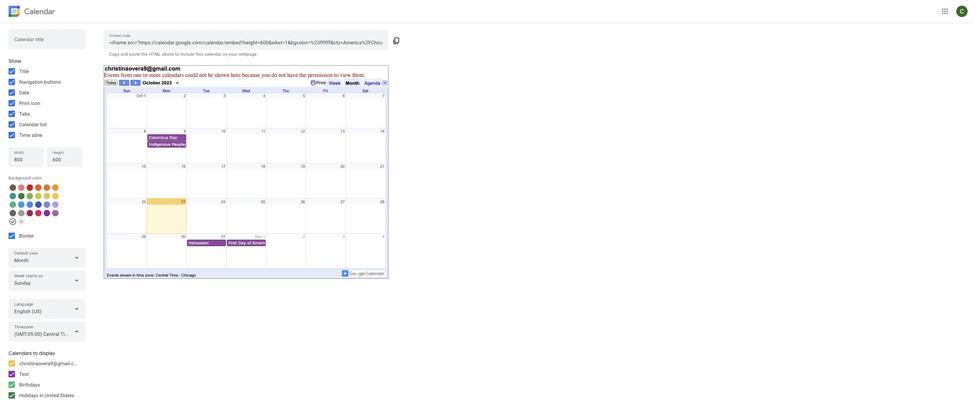 Task type: describe. For each thing, give the bounding box(es) containing it.
background
[[9, 176, 31, 181]]

grape menu item
[[44, 210, 50, 217]]

add custom color menu item
[[18, 219, 25, 225]]

graphite menu item
[[10, 210, 16, 217]]

united
[[45, 393, 59, 399]]

content_copy
[[393, 37, 400, 44]]

holidays
[[19, 393, 38, 399]]

cherry blossom menu item
[[35, 210, 42, 217]]

time
[[19, 132, 30, 138]]

flamingo menu item
[[18, 185, 25, 191]]

calendar for calendar list
[[19, 122, 39, 128]]

in
[[40, 393, 44, 399]]

content_copy button
[[388, 32, 405, 49]]

pistachio menu item
[[27, 193, 33, 200]]

tangerine menu item
[[35, 185, 42, 191]]

title
[[19, 69, 29, 74]]

states
[[60, 393, 74, 399]]

birthdays
[[19, 383, 40, 388]]

radicchio menu item
[[27, 210, 33, 217]]

calendars
[[9, 351, 32, 357]]

banana menu item
[[52, 193, 59, 200]]

calendar
[[204, 52, 222, 57]]

test
[[19, 372, 29, 378]]

above
[[162, 52, 174, 57]]

display
[[39, 351, 55, 357]]

calendar color menu item
[[10, 219, 16, 225]]

your
[[229, 52, 238, 57]]

tabs
[[19, 111, 30, 117]]

eucalyptus menu item
[[10, 193, 16, 200]]

zone
[[32, 132, 42, 138]]

calendar for calendar
[[24, 7, 55, 16]]

copy
[[109, 52, 119, 57]]

blueberry menu item
[[35, 202, 42, 208]]

color
[[32, 176, 42, 181]]

list
[[40, 122, 47, 128]]

this
[[196, 52, 203, 57]]

print
[[19, 101, 30, 106]]

navigation
[[19, 79, 43, 85]]

time zone
[[19, 132, 42, 138]]

webpage.
[[239, 52, 258, 57]]

icon
[[31, 101, 40, 106]]



Task type: vqa. For each thing, say whether or not it's contained in the screenshot.
Italic icon
no



Task type: locate. For each thing, give the bounding box(es) containing it.
citron menu item
[[44, 193, 50, 200]]

calendar list
[[19, 122, 47, 128]]

calendars to display
[[9, 351, 55, 357]]

tomato menu item
[[27, 185, 33, 191]]

None number field
[[14, 155, 38, 165], [53, 155, 77, 165], [14, 155, 38, 165], [53, 155, 77, 165]]

amethyst menu item
[[52, 210, 59, 217]]

basil menu item
[[18, 193, 25, 200]]

None field
[[9, 248, 85, 268], [9, 271, 85, 291], [9, 299, 85, 319], [9, 322, 85, 342], [9, 248, 85, 268], [9, 271, 85, 291], [9, 299, 85, 319], [9, 322, 85, 342]]

background color
[[9, 176, 42, 181]]

calendar
[[24, 7, 55, 16], [19, 122, 39, 128]]

1 vertical spatial to
[[33, 351, 38, 357]]

include
[[180, 52, 195, 57]]

pumpkin menu item
[[44, 185, 50, 191]]

html
[[149, 52, 161, 57]]

1 horizontal spatial to
[[175, 52, 179, 57]]

holidays in united states
[[19, 393, 74, 399]]

buttons
[[44, 79, 61, 85]]

1 vertical spatial calendar
[[19, 122, 39, 128]]

0 horizontal spatial to
[[33, 351, 38, 357]]

to left display
[[33, 351, 38, 357]]

navigation buttons
[[19, 79, 61, 85]]

paste
[[129, 52, 140, 57]]

wisteria menu item
[[52, 202, 59, 208]]

birch menu item
[[18, 210, 25, 217]]

and
[[121, 52, 128, 57]]

to
[[175, 52, 179, 57], [33, 351, 38, 357]]

calendar inside calendar link
[[24, 7, 55, 16]]

0 vertical spatial to
[[175, 52, 179, 57]]

cocoa menu item
[[10, 185, 16, 191]]

calendar link
[[7, 4, 55, 20]]

print icon
[[19, 101, 40, 106]]

lavender menu item
[[44, 202, 50, 208]]

peacock menu item
[[18, 202, 25, 208]]

to right above
[[175, 52, 179, 57]]

date
[[19, 90, 29, 96]]

sage menu item
[[10, 202, 16, 208]]

border
[[19, 233, 34, 239]]

on
[[223, 52, 228, 57]]

copy and paste the html above to include this calendar on your webpage.
[[109, 52, 258, 57]]

mango menu item
[[52, 185, 59, 191]]

cobalt menu item
[[27, 202, 33, 208]]

None text field
[[14, 37, 80, 47], [109, 38, 383, 48], [14, 37, 80, 47], [109, 38, 383, 48]]

avocado menu item
[[35, 193, 42, 200]]

christinaovera9@gmail.com
[[19, 361, 81, 367]]

the
[[141, 52, 148, 57]]

0 vertical spatial calendar
[[24, 7, 55, 16]]

show
[[9, 58, 21, 64]]



